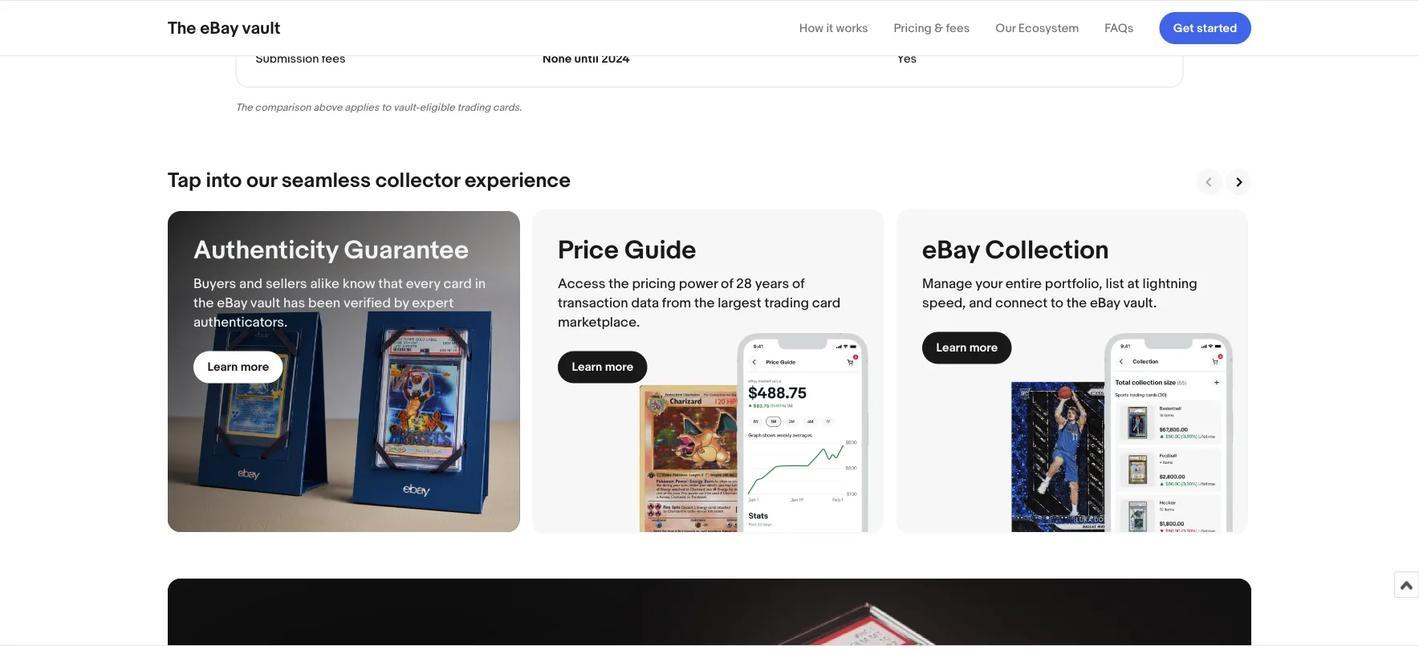 Task type: locate. For each thing, give the bounding box(es) containing it.
the for the ebay vault
[[168, 18, 196, 39]]

manage
[[923, 275, 973, 292]]

learn down speed,
[[937, 341, 967, 355]]

started
[[1198, 21, 1238, 35]]

at
[[1128, 275, 1140, 292]]

ebay
[[200, 18, 238, 39], [923, 235, 980, 266], [217, 295, 247, 312], [1091, 295, 1121, 312]]

1 horizontal spatial learn more
[[572, 360, 634, 375]]

0 vertical spatial and
[[239, 275, 263, 292]]

learn more for authenticity
[[208, 360, 269, 375]]

the comparison above applies to vault-eligible trading cards.
[[236, 101, 522, 114]]

2 horizontal spatial learn
[[937, 341, 967, 355]]

vault down sellers at the left of page
[[250, 295, 280, 312]]

vault-
[[393, 101, 420, 114]]

access
[[558, 275, 606, 292]]

0 horizontal spatial of
[[721, 275, 734, 292]]

1 horizontal spatial of
[[793, 275, 805, 292]]

and left sellers at the left of page
[[239, 275, 263, 292]]

learn down marketplace.
[[572, 360, 603, 375]]

transaction
[[558, 295, 629, 312]]

0 horizontal spatial learn more
[[208, 360, 269, 375]]

buyers and sellers alike know that every card in the ebay vault has been verified by expert authenticators.
[[194, 275, 486, 331]]

tap
[[168, 168, 201, 193]]

fees right submission
[[322, 52, 346, 66]]

price
[[558, 235, 619, 266]]

of
[[721, 275, 734, 292], [793, 275, 805, 292]]

1 horizontal spatial trading
[[765, 295, 810, 312]]

1 horizontal spatial and
[[970, 295, 993, 312]]

learn more
[[937, 341, 998, 355], [208, 360, 269, 375], [572, 360, 634, 375]]

know
[[343, 275, 375, 292]]

the inside buyers and sellers alike know that every card in the ebay vault has been verified by expert authenticators.
[[194, 295, 214, 312]]

fees
[[947, 21, 970, 35], [322, 52, 346, 66]]

above
[[313, 101, 342, 114]]

the
[[168, 18, 196, 39], [236, 101, 253, 114]]

more for price
[[605, 360, 634, 375]]

price guide
[[558, 235, 697, 266]]

vault up submission
[[242, 18, 281, 39]]

28
[[737, 275, 753, 292]]

pricing
[[632, 275, 676, 292]]

1 vertical spatial trading
[[765, 295, 810, 312]]

ebay collection
[[923, 235, 1110, 266]]

previous image
[[1203, 175, 1218, 190]]

carousel navigation element
[[1194, 169, 1252, 195]]

years
[[756, 275, 790, 292]]

card inside buyers and sellers alike know that every card in the ebay vault has been verified by expert authenticators.
[[444, 275, 472, 292]]

learn
[[937, 341, 967, 355], [208, 360, 238, 375], [572, 360, 603, 375]]

of left '28'
[[721, 275, 734, 292]]

1 vertical spatial to
[[1051, 295, 1064, 312]]

learn more for price
[[572, 360, 634, 375]]

pricing
[[894, 21, 932, 35]]

0 horizontal spatial card
[[444, 275, 472, 292]]

learn more down marketplace.
[[572, 360, 634, 375]]

the ebay vault
[[168, 18, 281, 39]]

to left vault- at the top left of the page
[[382, 101, 391, 114]]

more for ebay
[[970, 341, 998, 355]]

ebay inside manage your entire portfolio, list at lightning speed, and connect to the ebay vault.
[[1091, 295, 1121, 312]]

trading
[[457, 101, 491, 114], [765, 295, 810, 312]]

authenticity guarantee image
[[168, 211, 520, 532]]

lightning
[[1143, 275, 1198, 292]]

the for the comparison above applies to vault-eligible trading cards.
[[236, 101, 253, 114]]

0 horizontal spatial the
[[168, 18, 196, 39]]

to inside manage your entire portfolio, list at lightning speed, and connect to the ebay vault.
[[1051, 295, 1064, 312]]

2 horizontal spatial more
[[970, 341, 998, 355]]

eligible
[[420, 101, 455, 114]]

learn more down speed,
[[937, 341, 998, 355]]

1 horizontal spatial learn
[[572, 360, 603, 375]]

faqs link
[[1105, 21, 1134, 35]]

of right years
[[793, 275, 805, 292]]

seamless
[[282, 168, 371, 193]]

access the pricing power of 28 years of transaction data from the largest trading card marketplace.
[[558, 275, 841, 331]]

1 vertical spatial vault
[[250, 295, 280, 312]]

to down portfolio,
[[1051, 295, 1064, 312]]

manage your entire portfolio, list at lightning speed, and connect to the ebay vault.
[[923, 275, 1198, 312]]

group
[[168, 208, 1252, 553]]

in
[[475, 275, 486, 292]]

and down your
[[970, 295, 993, 312]]

1 vertical spatial the
[[236, 101, 253, 114]]

more down "authenticators."
[[241, 360, 269, 375]]

card
[[444, 275, 472, 292], [813, 295, 841, 312]]

1 vertical spatial fees
[[322, 52, 346, 66]]

0 horizontal spatial more
[[241, 360, 269, 375]]

been
[[308, 295, 341, 312]]

0 horizontal spatial learn
[[208, 360, 238, 375]]

0 horizontal spatial to
[[382, 101, 391, 114]]

1 horizontal spatial the
[[236, 101, 253, 114]]

list
[[1106, 275, 1125, 292]]

ebay inside buyers and sellers alike know that every card in the ebay vault has been verified by expert authenticators.
[[217, 295, 247, 312]]

1 horizontal spatial more
[[605, 360, 634, 375]]

more down connect
[[970, 341, 998, 355]]

authenticity guarantee
[[194, 235, 469, 266]]

1 vertical spatial and
[[970, 295, 993, 312]]

fees right &
[[947, 21, 970, 35]]

1 horizontal spatial card
[[813, 295, 841, 312]]

our ecosystem
[[996, 21, 1080, 35]]

learn down "authenticators."
[[208, 360, 238, 375]]

how
[[800, 21, 824, 35]]

1 vertical spatial card
[[813, 295, 841, 312]]

0 horizontal spatial trading
[[457, 101, 491, 114]]

from
[[662, 295, 692, 312]]

2 horizontal spatial learn more
[[937, 341, 998, 355]]

our
[[247, 168, 277, 193]]

more down marketplace.
[[605, 360, 634, 375]]

guarantee
[[344, 235, 469, 266]]

1 horizontal spatial to
[[1051, 295, 1064, 312]]

ecosystem
[[1019, 21, 1080, 35]]

0 vertical spatial trading
[[457, 101, 491, 114]]

the inside manage your entire portfolio, list at lightning speed, and connect to the ebay vault.
[[1067, 295, 1088, 312]]

learn more down "authenticators."
[[208, 360, 269, 375]]

the
[[609, 275, 629, 292], [194, 295, 214, 312], [695, 295, 715, 312], [1067, 295, 1088, 312]]

pricing & fees link
[[894, 21, 970, 35]]

to
[[382, 101, 391, 114], [1051, 295, 1064, 312]]

tap into our seamless collector experience
[[168, 168, 571, 193]]

by
[[394, 295, 409, 312]]

that
[[379, 275, 403, 292]]

0 vertical spatial the
[[168, 18, 196, 39]]

the down buyers
[[194, 295, 214, 312]]

the down portfolio,
[[1067, 295, 1088, 312]]

card inside access the pricing power of 28 years of transaction data from the largest trading card marketplace.
[[813, 295, 841, 312]]

expert
[[412, 295, 454, 312]]

trading down years
[[765, 295, 810, 312]]

vault
[[242, 18, 281, 39], [250, 295, 280, 312]]

trading left cards.
[[457, 101, 491, 114]]

our ecosystem link
[[996, 21, 1080, 35]]

more
[[970, 341, 998, 355], [241, 360, 269, 375], [605, 360, 634, 375]]

0 horizontal spatial and
[[239, 275, 263, 292]]

0 vertical spatial card
[[444, 275, 472, 292]]

0 vertical spatial to
[[382, 101, 391, 114]]

1 horizontal spatial fees
[[947, 21, 970, 35]]

and
[[239, 275, 263, 292], [970, 295, 993, 312]]



Task type: vqa. For each thing, say whether or not it's contained in the screenshot.
been
yes



Task type: describe. For each thing, give the bounding box(es) containing it.
applies
[[345, 101, 379, 114]]

yes
[[897, 52, 917, 66]]

guide
[[625, 235, 697, 266]]

has
[[283, 295, 305, 312]]

1 of from the left
[[721, 275, 734, 292]]

and inside buyers and sellers alike know that every card in the ebay vault has been verified by expert authenticators.
[[239, 275, 263, 292]]

submission
[[256, 52, 319, 66]]

0 vertical spatial vault
[[242, 18, 281, 39]]

learn for ebay
[[937, 341, 967, 355]]

and inside manage your entire portfolio, list at lightning speed, and connect to the ebay vault.
[[970, 295, 993, 312]]

entire
[[1006, 275, 1042, 292]]

learn for authenticity
[[208, 360, 238, 375]]

speed,
[[923, 295, 966, 312]]

comparison
[[255, 101, 311, 114]]

trading inside access the pricing power of 28 years of transaction data from the largest trading card marketplace.
[[765, 295, 810, 312]]

your
[[976, 275, 1003, 292]]

experience
[[465, 168, 571, 193]]

connect
[[996, 295, 1048, 312]]

sellers
[[266, 275, 307, 292]]

group containing authenticity guarantee
[[168, 208, 1252, 553]]

2024
[[602, 52, 630, 66]]

&
[[935, 21, 944, 35]]

learn for price
[[572, 360, 603, 375]]

https://ir.ebaystatic.com/cr/v/c01/vault/ecosystem collection.jpg image
[[897, 211, 1249, 532]]

learn more for ebay
[[937, 341, 998, 355]]

until
[[575, 52, 599, 66]]

works
[[837, 21, 869, 35]]

how it works link
[[800, 21, 869, 35]]

2 of from the left
[[793, 275, 805, 292]]

next image
[[1232, 175, 1246, 190]]

largest
[[718, 295, 762, 312]]

more for authenticity
[[241, 360, 269, 375]]

our
[[996, 21, 1016, 35]]

the up transaction
[[609, 275, 629, 292]]

alike
[[310, 275, 340, 292]]

how it works
[[800, 21, 869, 35]]

collector
[[376, 168, 460, 193]]

faqs
[[1105, 21, 1134, 35]]

get started
[[1174, 21, 1238, 35]]

authenticity
[[194, 235, 338, 266]]

authenticators.
[[194, 314, 288, 331]]

verified
[[344, 295, 391, 312]]

vault inside buyers and sellers alike know that every card in the ebay vault has been verified by expert authenticators.
[[250, 295, 280, 312]]

none
[[543, 52, 572, 66]]

buyers
[[194, 275, 236, 292]]

into
[[206, 168, 242, 193]]

power
[[679, 275, 718, 292]]

data
[[632, 295, 659, 312]]

pricing & fees
[[894, 21, 970, 35]]

get started link
[[1160, 12, 1252, 44]]

submission fees
[[256, 52, 346, 66]]

vault.
[[1124, 295, 1158, 312]]

none until 2024
[[543, 52, 630, 66]]

collection
[[986, 235, 1110, 266]]

0 horizontal spatial fees
[[322, 52, 346, 66]]

https://ir.ebaystatic.com/cr/v/c01/vault/ecosystem price guide.jpg image
[[532, 211, 884, 532]]

0 vertical spatial fees
[[947, 21, 970, 35]]

cards.
[[493, 101, 522, 114]]

portfolio,
[[1046, 275, 1103, 292]]

every
[[406, 275, 441, 292]]

get
[[1174, 21, 1195, 35]]

the down the power
[[695, 295, 715, 312]]

marketplace.
[[558, 314, 640, 331]]

it
[[827, 21, 834, 35]]



